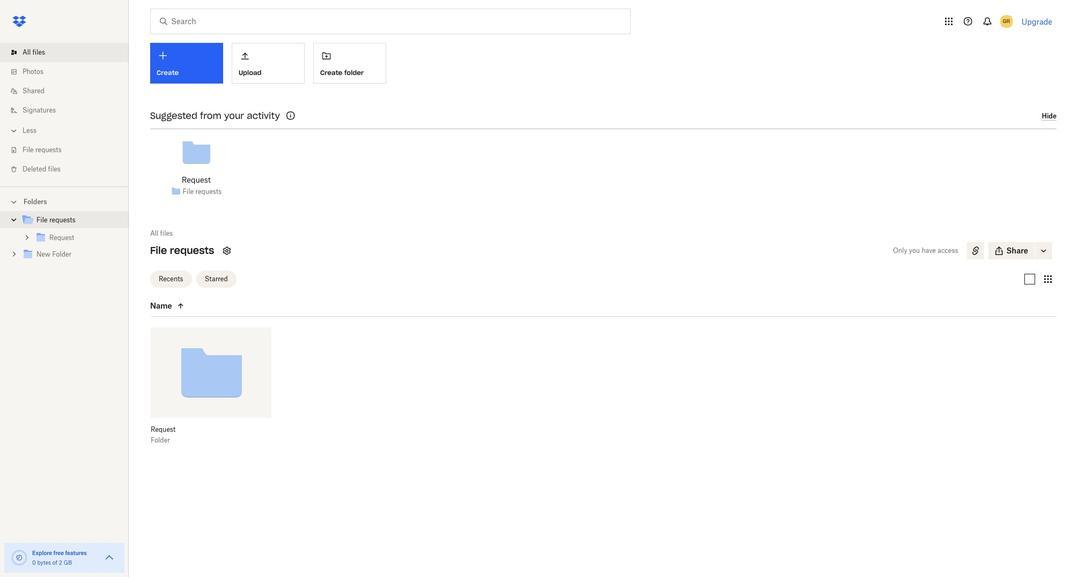 Task type: locate. For each thing, give the bounding box(es) containing it.
0 vertical spatial all
[[23, 48, 31, 56]]

all files
[[23, 48, 45, 56], [150, 230, 173, 238]]

1 horizontal spatial files
[[48, 165, 61, 173]]

1 vertical spatial file requests link
[[183, 186, 222, 197]]

all files link up shared link
[[9, 43, 129, 62]]

Search in folder "Dropbox" text field
[[171, 16, 608, 27]]

all inside all files list item
[[23, 48, 31, 56]]

1 vertical spatial request
[[49, 234, 74, 242]]

hide button
[[1042, 112, 1057, 121]]

create
[[320, 69, 342, 77], [157, 69, 179, 77]]

request link
[[182, 174, 211, 186], [34, 231, 120, 246]]

all files inside list item
[[23, 48, 45, 56]]

0 vertical spatial folder
[[52, 250, 71, 259]]

0 horizontal spatial all
[[23, 48, 31, 56]]

folder settings image
[[221, 245, 234, 257]]

file requests link
[[9, 141, 129, 160], [183, 186, 222, 197], [21, 213, 120, 228]]

create inside popup button
[[157, 69, 179, 77]]

0 horizontal spatial create
[[157, 69, 179, 77]]

1 horizontal spatial folder
[[151, 437, 170, 445]]

upload
[[239, 69, 262, 77]]

of
[[52, 560, 57, 566]]

create for create folder
[[320, 69, 342, 77]]

1 vertical spatial request link
[[34, 231, 120, 246]]

group containing file requests
[[0, 210, 129, 271]]

suggested from your activity
[[150, 110, 280, 121]]

file requests
[[23, 146, 62, 154], [183, 187, 222, 196], [36, 216, 76, 224], [150, 245, 214, 257]]

requests
[[35, 146, 62, 154], [195, 187, 222, 196], [49, 216, 76, 224], [170, 245, 214, 257]]

create up the suggested
[[157, 69, 179, 77]]

create left folder
[[320, 69, 342, 77]]

1 vertical spatial all files
[[150, 230, 173, 238]]

deleted files
[[23, 165, 61, 173]]

folder right new
[[52, 250, 71, 259]]

files up photos
[[32, 48, 45, 56]]

free
[[53, 550, 64, 557]]

folder
[[344, 69, 364, 77]]

only
[[893, 247, 907, 255]]

1 horizontal spatial request
[[151, 426, 176, 434]]

folder
[[52, 250, 71, 259], [151, 437, 170, 445]]

files up recents
[[160, 230, 173, 238]]

files right deleted
[[48, 165, 61, 173]]

folders
[[24, 198, 47, 206]]

1 horizontal spatial all files link
[[150, 229, 173, 239]]

all files link up recents
[[150, 229, 173, 239]]

all files link
[[9, 43, 129, 62], [150, 229, 173, 239]]

0 vertical spatial request link
[[182, 174, 211, 186]]

create for create
[[157, 69, 179, 77]]

request
[[182, 175, 211, 185], [49, 234, 74, 242], [151, 426, 176, 434]]

photos link
[[9, 62, 129, 82]]

only you have access
[[893, 247, 958, 255]]

files
[[32, 48, 45, 56], [48, 165, 61, 173], [160, 230, 173, 238]]

all files up recents
[[150, 230, 173, 238]]

folder inside the "request folder"
[[151, 437, 170, 445]]

request folder
[[151, 426, 176, 445]]

access
[[938, 247, 958, 255]]

from
[[200, 110, 221, 121]]

photos
[[23, 68, 43, 76]]

quota usage element
[[11, 550, 28, 567]]

create folder button
[[313, 43, 386, 84]]

recents button
[[150, 271, 192, 288]]

signatures link
[[9, 101, 129, 120]]

1 vertical spatial all
[[150, 230, 158, 238]]

folder for request folder
[[151, 437, 170, 445]]

0 horizontal spatial all files
[[23, 48, 45, 56]]

upload button
[[232, 43, 305, 84]]

0 vertical spatial files
[[32, 48, 45, 56]]

0 vertical spatial all files
[[23, 48, 45, 56]]

new folder
[[36, 250, 71, 259]]

0 horizontal spatial all files link
[[9, 43, 129, 62]]

create inside button
[[320, 69, 342, 77]]

deleted files link
[[9, 160, 129, 179]]

gr
[[1003, 18, 1010, 25]]

deleted
[[23, 165, 46, 173]]

all files up photos
[[23, 48, 45, 56]]

list
[[0, 36, 129, 187]]

1 vertical spatial folder
[[151, 437, 170, 445]]

upgrade link
[[1022, 17, 1052, 26]]

all files list item
[[0, 43, 129, 62]]

share button
[[988, 242, 1035, 260]]

create folder
[[320, 69, 364, 77]]

0 horizontal spatial folder
[[52, 250, 71, 259]]

1 horizontal spatial all
[[150, 230, 158, 238]]

shared
[[23, 87, 45, 95]]

file
[[23, 146, 34, 154], [183, 187, 194, 196], [36, 216, 48, 224], [150, 245, 167, 257]]

1 horizontal spatial create
[[320, 69, 342, 77]]

2 vertical spatial file requests link
[[21, 213, 120, 228]]

explore free features 0 bytes of 2 gb
[[32, 550, 87, 566]]

all up photos
[[23, 48, 31, 56]]

share
[[1007, 246, 1028, 255]]

request button
[[151, 426, 248, 435]]

folder down request button
[[151, 437, 170, 445]]

0 horizontal spatial files
[[32, 48, 45, 56]]

group
[[0, 210, 129, 271]]

1 vertical spatial files
[[48, 165, 61, 173]]

2 horizontal spatial request
[[182, 175, 211, 185]]

0 vertical spatial request
[[182, 175, 211, 185]]

2 vertical spatial request
[[151, 426, 176, 434]]

requests inside list
[[35, 146, 62, 154]]

all
[[23, 48, 31, 56], [150, 230, 158, 238]]

all up recents button
[[150, 230, 158, 238]]

have
[[922, 247, 936, 255]]

0 vertical spatial all files link
[[9, 43, 129, 62]]

bytes
[[37, 560, 51, 566]]

list containing all files
[[0, 36, 129, 187]]

2 vertical spatial files
[[160, 230, 173, 238]]



Task type: vqa. For each thing, say whether or not it's contained in the screenshot.
the Upload
yes



Task type: describe. For each thing, give the bounding box(es) containing it.
signatures
[[23, 106, 56, 114]]

upgrade
[[1022, 17, 1052, 26]]

gb
[[64, 560, 72, 566]]

less image
[[9, 126, 19, 136]]

your
[[224, 110, 244, 121]]

2
[[59, 560, 62, 566]]

file requests inside list
[[23, 146, 62, 154]]

files inside list item
[[32, 48, 45, 56]]

gr button
[[998, 13, 1015, 30]]

1 horizontal spatial all files
[[150, 230, 173, 238]]

request inside row
[[151, 426, 176, 434]]

starred
[[205, 275, 228, 283]]

hide
[[1042, 112, 1057, 120]]

new
[[36, 250, 50, 259]]

1 horizontal spatial request link
[[182, 174, 211, 186]]

folder, request row
[[151, 328, 272, 453]]

0
[[32, 560, 36, 566]]

0 horizontal spatial request link
[[34, 231, 120, 246]]

new folder link
[[21, 248, 120, 262]]

folders button
[[0, 194, 129, 210]]

file inside list
[[23, 146, 34, 154]]

explore
[[32, 550, 52, 557]]

name button
[[150, 300, 240, 312]]

suggested
[[150, 110, 197, 121]]

1 vertical spatial all files link
[[150, 229, 173, 239]]

0 horizontal spatial request
[[49, 234, 74, 242]]

dropbox image
[[9, 11, 30, 32]]

create button
[[150, 43, 223, 84]]

you
[[909, 247, 920, 255]]

activity
[[247, 110, 280, 121]]

name
[[150, 301, 172, 310]]

folder for new folder
[[52, 250, 71, 259]]

starred button
[[196, 271, 236, 288]]

0 vertical spatial file requests link
[[9, 141, 129, 160]]

recents
[[159, 275, 183, 283]]

shared link
[[9, 82, 129, 101]]

features
[[65, 550, 87, 557]]

files inside "link"
[[48, 165, 61, 173]]

2 horizontal spatial files
[[160, 230, 173, 238]]

less
[[23, 127, 36, 135]]



